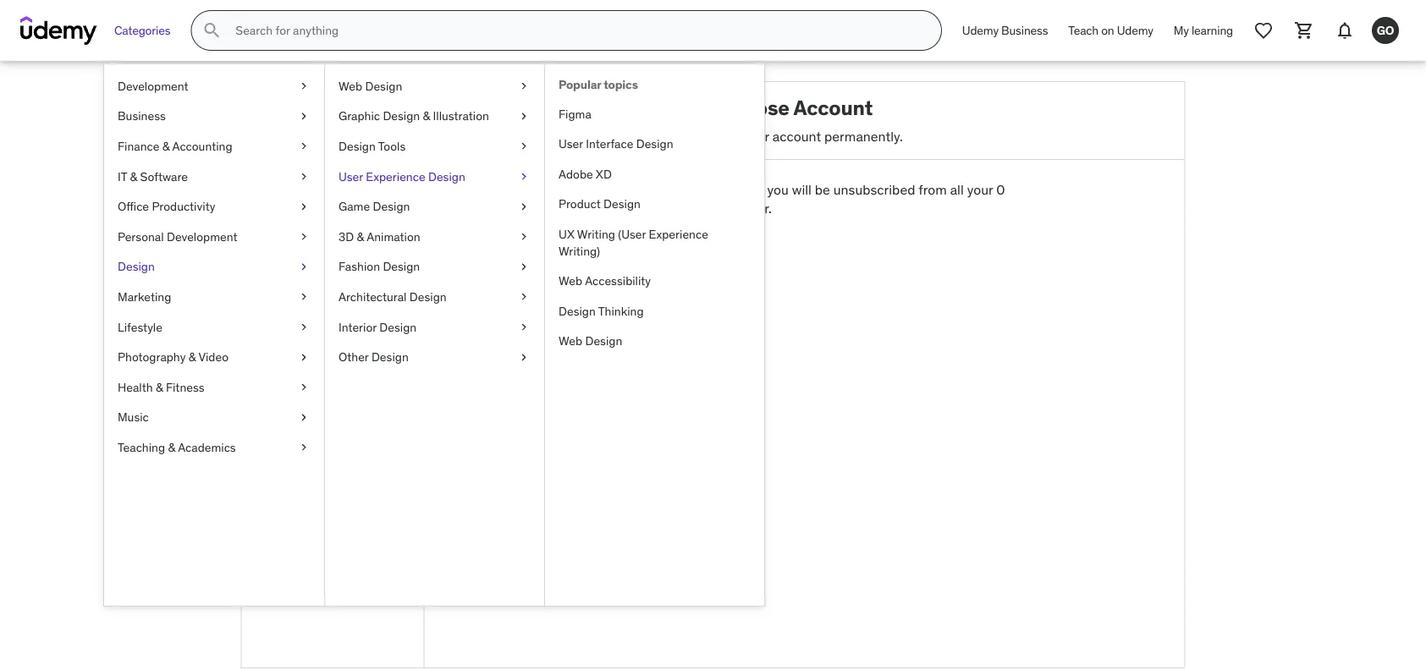 Task type: vqa. For each thing, say whether or not it's contained in the screenshot.
Other Design link
yes



Task type: describe. For each thing, give the bounding box(es) containing it.
and
[[605, 200, 627, 217]]

user interface design
[[559, 136, 673, 151]]

xsmall image for graphic design & illustration
[[517, 108, 531, 125]]

gary orlando
[[291, 210, 374, 227]]

public
[[287, 251, 324, 268]]

xsmall image for photography & video
[[297, 349, 311, 366]]

xsmall image for design
[[297, 259, 311, 275]]

office productivity link
[[104, 192, 324, 222]]

user experience design link
[[325, 161, 544, 192]]

design down figma link
[[636, 136, 673, 151]]

account inside button
[[599, 243, 650, 261]]

1 vertical spatial web design link
[[545, 326, 764, 356]]

subscriptions
[[255, 354, 338, 371]]

accessibility
[[585, 273, 651, 288]]

design down "personal"
[[118, 259, 155, 274]]

udemy image
[[20, 16, 97, 45]]

popular topics
[[559, 77, 638, 92]]

permanently.
[[824, 127, 903, 145]]

music
[[118, 410, 149, 425]]

all
[[950, 181, 964, 198]]

notifications api clients close account
[[255, 431, 341, 500]]

if you close your account, you will be unsubscribed from all your 0 courses, and will lose access forever.
[[551, 181, 1005, 217]]

teach on udemy link
[[1058, 10, 1164, 51]]

xd
[[596, 166, 612, 182]]

gary
[[291, 210, 320, 227]]

teaching & academics link
[[104, 433, 324, 463]]

finance
[[118, 139, 159, 154]]

web design for topmost web design link
[[339, 78, 402, 94]]

be
[[815, 181, 830, 198]]

lose
[[653, 200, 678, 217]]

photography & video
[[118, 349, 229, 365]]

xsmall image for marketing
[[297, 289, 311, 305]]

it
[[118, 169, 127, 184]]

graphic
[[339, 108, 380, 124]]

0 vertical spatial web design link
[[325, 71, 544, 101]]

account,
[[712, 181, 764, 198]]

account for notifications
[[293, 483, 341, 500]]

design down architectural design
[[379, 319, 417, 335]]

courses,
[[551, 200, 601, 217]]

xsmall image for user experience design
[[517, 168, 531, 185]]

design tools
[[339, 139, 406, 154]]

fitness
[[166, 380, 204, 395]]

notifications
[[255, 431, 332, 449]]

graphic design & illustration
[[339, 108, 489, 124]]

adobe xd
[[559, 166, 612, 182]]

shopping cart with 0 items image
[[1294, 20, 1314, 41]]

& for finance & accounting
[[162, 139, 170, 154]]

udemy business
[[962, 23, 1048, 38]]

lifestyle link
[[104, 312, 324, 342]]

payment methods link
[[242, 376, 424, 402]]

security
[[308, 328, 358, 346]]

xsmall image for teaching & academics
[[297, 439, 311, 456]]

health
[[118, 380, 153, 395]]

web accessibility
[[559, 273, 651, 288]]

health & fitness
[[118, 380, 204, 395]]

payment
[[255, 380, 309, 397]]

figma link
[[545, 99, 764, 129]]

design thinking
[[559, 303, 644, 319]]

fashion design
[[339, 259, 420, 274]]

close inside button
[[561, 243, 596, 261]]

xsmall image for music
[[297, 409, 311, 426]]

design down 'web accessibility'
[[559, 303, 596, 319]]

it & software link
[[104, 161, 324, 192]]

game design
[[339, 199, 410, 214]]

warning:
[[551, 181, 609, 198]]

learning
[[1192, 23, 1233, 38]]

tools
[[378, 139, 406, 154]]

design tools link
[[325, 131, 544, 161]]

game
[[339, 199, 370, 214]]

design up graphic
[[365, 78, 402, 94]]

productivity
[[152, 199, 215, 214]]

& up design tools link
[[423, 108, 430, 124]]

close account button
[[551, 232, 660, 273]]

xsmall image for office productivity
[[297, 198, 311, 215]]

submit search image
[[202, 20, 222, 41]]

xsmall image for it & software
[[297, 168, 311, 185]]

marketing link
[[104, 282, 324, 312]]

user for user interface design
[[559, 136, 583, 151]]

xsmall image for fashion design
[[517, 259, 531, 275]]

product design
[[559, 196, 641, 212]]

photography & video link
[[104, 342, 324, 372]]

categories
[[114, 23, 170, 38]]

if
[[612, 181, 620, 198]]

teaching & academics
[[118, 440, 236, 455]]

categories button
[[104, 10, 181, 51]]

xsmall image for interior design
[[517, 319, 531, 335]]

web accessibility link
[[545, 266, 764, 296]]

design up (user
[[604, 196, 641, 212]]

0 horizontal spatial will
[[630, 200, 650, 217]]

1 horizontal spatial go
[[1377, 23, 1394, 38]]

adobe
[[559, 166, 593, 182]]

go link
[[1365, 10, 1406, 51]]

1 udemy from the left
[[962, 23, 999, 38]]

& for teaching & academics
[[168, 440, 175, 455]]

web for bottom web design link
[[559, 334, 582, 349]]

interior design link
[[325, 312, 544, 342]]

3d
[[339, 229, 354, 244]]

writing
[[577, 227, 615, 242]]

view public profile link
[[242, 247, 424, 273]]

ux
[[559, 227, 574, 242]]

from
[[919, 181, 947, 198]]

xsmall image for 3d & animation
[[517, 228, 531, 245]]

health & fitness link
[[104, 372, 324, 402]]

udemy business link
[[952, 10, 1058, 51]]

profile
[[327, 251, 365, 268]]

user experience design
[[339, 169, 465, 184]]

illustration
[[433, 108, 489, 124]]



Task type: locate. For each thing, give the bounding box(es) containing it.
0 vertical spatial account
[[773, 127, 821, 145]]

web design for bottom web design link
[[559, 334, 622, 349]]

xsmall image inside "graphic design & illustration" link
[[517, 108, 531, 125]]

product design link
[[545, 189, 764, 219]]

1 you from the left
[[623, 181, 645, 198]]

business left teach
[[1001, 23, 1048, 38]]

music link
[[104, 402, 324, 433]]

your for account
[[743, 127, 769, 145]]

& right health
[[156, 380, 163, 395]]

&
[[423, 108, 430, 124], [162, 139, 170, 154], [130, 169, 137, 184], [357, 229, 364, 244], [189, 349, 196, 365], [156, 380, 163, 395], [168, 440, 175, 455]]

account security subscriptions payment methods
[[255, 328, 365, 397]]

web down writing)
[[559, 273, 582, 288]]

web for web accessibility link
[[559, 273, 582, 288]]

user interface design link
[[545, 129, 764, 159]]

0 vertical spatial web design
[[339, 78, 402, 94]]

2 horizontal spatial account
[[773, 127, 821, 145]]

interior
[[339, 319, 377, 335]]

1 horizontal spatial user
[[559, 136, 583, 151]]

architectural
[[339, 289, 407, 304]]

accounting
[[172, 139, 232, 154]]

xsmall image inside music link
[[297, 409, 311, 426]]

design up animation
[[373, 199, 410, 214]]

0 vertical spatial will
[[792, 181, 812, 198]]

account inside close account close your account permanently.
[[773, 127, 821, 145]]

2 you from the left
[[767, 181, 789, 198]]

account inside close account close your account permanently.
[[793, 95, 873, 120]]

teach on udemy
[[1068, 23, 1153, 38]]

xsmall image inside the interior design link
[[517, 319, 531, 335]]

xsmall image inside photography & video link
[[297, 349, 311, 366]]

user down the figma
[[559, 136, 583, 151]]

subscriptions link
[[242, 350, 424, 376]]

experience inside ux writing (user experience writing)
[[649, 227, 708, 242]]

2 vertical spatial account
[[293, 483, 341, 500]]

clients
[[280, 457, 319, 474]]

1 vertical spatial business
[[118, 108, 166, 124]]

design down animation
[[383, 259, 420, 274]]

1 horizontal spatial experience
[[649, 227, 708, 242]]

ux writing (user experience writing)
[[559, 227, 708, 258]]

0 vertical spatial web
[[339, 78, 362, 94]]

1 vertical spatial development
[[167, 229, 237, 244]]

figma
[[559, 106, 591, 121]]

1 horizontal spatial your
[[743, 127, 769, 145]]

experience
[[366, 169, 425, 184], [649, 227, 708, 242]]

my learning
[[1174, 23, 1233, 38]]

close
[[648, 181, 680, 198]]

0 vertical spatial experience
[[366, 169, 425, 184]]

web up graphic
[[339, 78, 362, 94]]

xsmall image inside "marketing" link
[[297, 289, 311, 305]]

product
[[559, 196, 601, 212]]

business up finance
[[118, 108, 166, 124]]

& inside 'link'
[[357, 229, 364, 244]]

0 horizontal spatial your
[[683, 181, 709, 198]]

your left 0
[[967, 181, 993, 198]]

xsmall image for personal development
[[297, 228, 311, 245]]

0 horizontal spatial account
[[293, 483, 341, 500]]

video
[[198, 349, 229, 365]]

software
[[140, 169, 188, 184]]

development
[[118, 78, 188, 94], [167, 229, 237, 244]]

design up tools
[[383, 108, 420, 124]]

user experience design element
[[544, 64, 764, 606]]

go right notifications image
[[1377, 23, 1394, 38]]

design link
[[104, 252, 324, 282]]

go down graphic
[[313, 129, 353, 163]]

account for close
[[773, 127, 821, 145]]

& right teaching on the bottom
[[168, 440, 175, 455]]

design thinking link
[[545, 296, 764, 326]]

xsmall image
[[517, 78, 531, 94], [517, 108, 531, 125], [297, 138, 311, 155], [517, 138, 531, 155], [297, 168, 311, 185], [517, 168, 531, 185], [517, 198, 531, 215], [297, 259, 311, 275], [297, 289, 311, 305], [517, 289, 531, 305], [297, 349, 311, 366], [297, 379, 311, 396]]

xsmall image inside 3d & animation 'link'
[[517, 228, 531, 245]]

1 vertical spatial will
[[630, 200, 650, 217]]

xsmall image
[[297, 78, 311, 94], [297, 108, 311, 125], [297, 198, 311, 215], [297, 228, 311, 245], [517, 228, 531, 245], [517, 259, 531, 275], [297, 319, 311, 335], [517, 319, 531, 335], [517, 349, 531, 366], [297, 409, 311, 426], [297, 439, 311, 456]]

xsmall image inside web design link
[[517, 78, 531, 94]]

xsmall image for finance & accounting
[[297, 138, 311, 155]]

& for 3d & animation
[[357, 229, 364, 244]]

1 vertical spatial web
[[559, 273, 582, 288]]

1 horizontal spatial account
[[793, 95, 873, 120]]

& right '3d'
[[357, 229, 364, 244]]

my
[[1174, 23, 1189, 38]]

notifications image
[[1335, 20, 1355, 41]]

1 horizontal spatial business
[[1001, 23, 1048, 38]]

close inside notifications api clients close account
[[255, 483, 289, 500]]

xsmall image for game design
[[517, 198, 531, 215]]

my learning link
[[1164, 10, 1243, 51]]

web design up graphic
[[339, 78, 402, 94]]

xsmall image inside fashion design link
[[517, 259, 531, 275]]

xsmall image inside design link
[[297, 259, 311, 275]]

xsmall image inside game design link
[[517, 198, 531, 215]]

design down fashion design link
[[410, 289, 447, 304]]

account inside 'account security subscriptions payment methods'
[[255, 328, 305, 346]]

1 vertical spatial go
[[313, 129, 353, 163]]

close account close your account permanently.
[[706, 95, 903, 145]]

office
[[118, 199, 149, 214]]

& for it & software
[[130, 169, 137, 184]]

access
[[681, 200, 723, 217]]

interface
[[586, 136, 633, 151]]

1 vertical spatial account
[[599, 243, 650, 261]]

xsmall image for business
[[297, 108, 311, 125]]

xsmall image for health & fitness
[[297, 379, 311, 396]]

1 horizontal spatial web design
[[559, 334, 622, 349]]

xsmall image for architectural design
[[517, 289, 531, 305]]

xsmall image for web design
[[517, 78, 531, 94]]

will left be at the top of the page
[[792, 181, 812, 198]]

xsmall image for other design
[[517, 349, 531, 366]]

web design inside user experience design element
[[559, 334, 622, 349]]

1 horizontal spatial you
[[767, 181, 789, 198]]

& left video
[[189, 349, 196, 365]]

account up subscriptions
[[255, 328, 305, 346]]

2 horizontal spatial your
[[967, 181, 993, 198]]

user
[[559, 136, 583, 151], [339, 169, 363, 184]]

your
[[743, 127, 769, 145], [683, 181, 709, 198], [967, 181, 993, 198]]

xsmall image inside teaching & academics link
[[297, 439, 311, 456]]

xsmall image inside health & fitness link
[[297, 379, 311, 396]]

2 udemy from the left
[[1117, 23, 1153, 38]]

orlando
[[323, 210, 374, 227]]

notifications link
[[242, 427, 424, 453]]

0 horizontal spatial user
[[339, 169, 363, 184]]

udemy
[[962, 23, 999, 38], [1117, 23, 1153, 38]]

account security link
[[242, 324, 424, 350]]

finance & accounting link
[[104, 131, 324, 161]]

lifestyle
[[118, 319, 162, 335]]

api
[[255, 457, 276, 474]]

1 horizontal spatial will
[[792, 181, 812, 198]]

Search for anything text field
[[232, 16, 921, 45]]

close account
[[561, 243, 650, 261]]

account
[[773, 127, 821, 145], [599, 243, 650, 261], [293, 483, 341, 500]]

xsmall image for development
[[297, 78, 311, 94]]

your up account,
[[743, 127, 769, 145]]

account down (user
[[599, 243, 650, 261]]

your up access
[[683, 181, 709, 198]]

web design link up graphic design & illustration
[[325, 71, 544, 101]]

fashion design link
[[325, 252, 544, 282]]

0 horizontal spatial experience
[[366, 169, 425, 184]]

xsmall image inside architectural design link
[[517, 289, 531, 305]]

(user
[[618, 227, 646, 242]]

0 vertical spatial development
[[118, 78, 188, 94]]

0 horizontal spatial account
[[255, 328, 305, 346]]

0 vertical spatial business
[[1001, 23, 1048, 38]]

xsmall image inside the business link
[[297, 108, 311, 125]]

other
[[339, 349, 369, 365]]

architectural design
[[339, 289, 447, 304]]

view
[[255, 251, 284, 268]]

development down office productivity link
[[167, 229, 237, 244]]

user for user experience design
[[339, 169, 363, 184]]

xsmall image inside lifestyle 'link'
[[297, 319, 311, 335]]

design
[[365, 78, 402, 94], [383, 108, 420, 124], [636, 136, 673, 151], [339, 139, 376, 154], [428, 169, 465, 184], [604, 196, 641, 212], [373, 199, 410, 214], [118, 259, 155, 274], [383, 259, 420, 274], [410, 289, 447, 304], [559, 303, 596, 319], [379, 319, 417, 335], [585, 334, 622, 349], [371, 349, 409, 365]]

0 horizontal spatial business
[[118, 108, 166, 124]]

close account link
[[242, 479, 424, 505]]

you right if
[[623, 181, 645, 198]]

3d & animation
[[339, 229, 420, 244]]

1 vertical spatial account
[[255, 328, 305, 346]]

web
[[339, 78, 362, 94], [559, 273, 582, 288], [559, 334, 582, 349]]

0 horizontal spatial you
[[623, 181, 645, 198]]

it & software
[[118, 169, 188, 184]]

design down interior design
[[371, 349, 409, 365]]

xsmall image inside design tools link
[[517, 138, 531, 155]]

0 horizontal spatial web design link
[[325, 71, 544, 101]]

graphic design & illustration link
[[325, 101, 544, 131]]

web design link
[[325, 71, 544, 101], [545, 326, 764, 356]]

0 vertical spatial account
[[793, 95, 873, 120]]

development down categories dropdown button
[[118, 78, 188, 94]]

& for photography & video
[[189, 349, 196, 365]]

experience down lose
[[649, 227, 708, 242]]

close
[[736, 95, 790, 120], [706, 127, 740, 145], [561, 243, 596, 261], [255, 483, 289, 500]]

topics
[[604, 77, 638, 92]]

account inside notifications api clients close account
[[293, 483, 341, 500]]

will
[[792, 181, 812, 198], [630, 200, 650, 217]]

xsmall image inside other design link
[[517, 349, 531, 366]]

& right it
[[130, 169, 137, 184]]

design down design tools link
[[428, 169, 465, 184]]

web down design thinking
[[559, 334, 582, 349]]

0 vertical spatial user
[[559, 136, 583, 151]]

account up be at the top of the page
[[773, 127, 821, 145]]

academics
[[178, 440, 236, 455]]

you
[[623, 181, 645, 198], [767, 181, 789, 198]]

xsmall image inside the it & software link
[[297, 168, 311, 185]]

1 horizontal spatial account
[[599, 243, 650, 261]]

you up forever. at the right top of page
[[767, 181, 789, 198]]

architectural design link
[[325, 282, 544, 312]]

2 vertical spatial web
[[559, 334, 582, 349]]

0 horizontal spatial udemy
[[962, 23, 999, 38]]

1 vertical spatial experience
[[649, 227, 708, 242]]

interior design
[[339, 319, 417, 335]]

game design link
[[325, 192, 544, 222]]

web design link down thinking
[[545, 326, 764, 356]]

personal development
[[118, 229, 237, 244]]

experience inside user experience design link
[[366, 169, 425, 184]]

teach
[[1068, 23, 1099, 38]]

other design link
[[325, 342, 544, 372]]

xsmall image for design tools
[[517, 138, 531, 155]]

1 vertical spatial web design
[[559, 334, 622, 349]]

view public profile
[[255, 251, 365, 268]]

0 vertical spatial go
[[1377, 23, 1394, 38]]

1 vertical spatial user
[[339, 169, 363, 184]]

other design
[[339, 349, 409, 365]]

web design down design thinking
[[559, 334, 622, 349]]

your inside close account close your account permanently.
[[743, 127, 769, 145]]

xsmall image inside development link
[[297, 78, 311, 94]]

personal development link
[[104, 222, 324, 252]]

adobe xd link
[[545, 159, 764, 189]]

your for you
[[683, 181, 709, 198]]

xsmall image inside finance & accounting link
[[297, 138, 311, 155]]

forever.
[[726, 200, 772, 217]]

account down api clients link
[[293, 483, 341, 500]]

experience down tools
[[366, 169, 425, 184]]

will right the and
[[630, 200, 650, 217]]

3d & animation link
[[325, 222, 544, 252]]

design down design thinking
[[585, 334, 622, 349]]

on
[[1101, 23, 1114, 38]]

& right finance
[[162, 139, 170, 154]]

business link
[[104, 101, 324, 131]]

web for topmost web design link
[[339, 78, 362, 94]]

xsmall image inside user experience design link
[[517, 168, 531, 185]]

1 horizontal spatial web design link
[[545, 326, 764, 356]]

xsmall image inside personal development link
[[297, 228, 311, 245]]

user up the "game"
[[339, 169, 363, 184]]

wishlist image
[[1253, 20, 1274, 41]]

xsmall image for lifestyle
[[297, 319, 311, 335]]

0
[[996, 181, 1005, 198]]

development link
[[104, 71, 324, 101]]

design down graphic
[[339, 139, 376, 154]]

0 horizontal spatial go
[[313, 129, 353, 163]]

account up permanently.
[[793, 95, 873, 120]]

photography
[[118, 349, 186, 365]]

xsmall image inside office productivity link
[[297, 198, 311, 215]]

1 horizontal spatial udemy
[[1117, 23, 1153, 38]]

0 horizontal spatial web design
[[339, 78, 402, 94]]

& for health & fitness
[[156, 380, 163, 395]]



